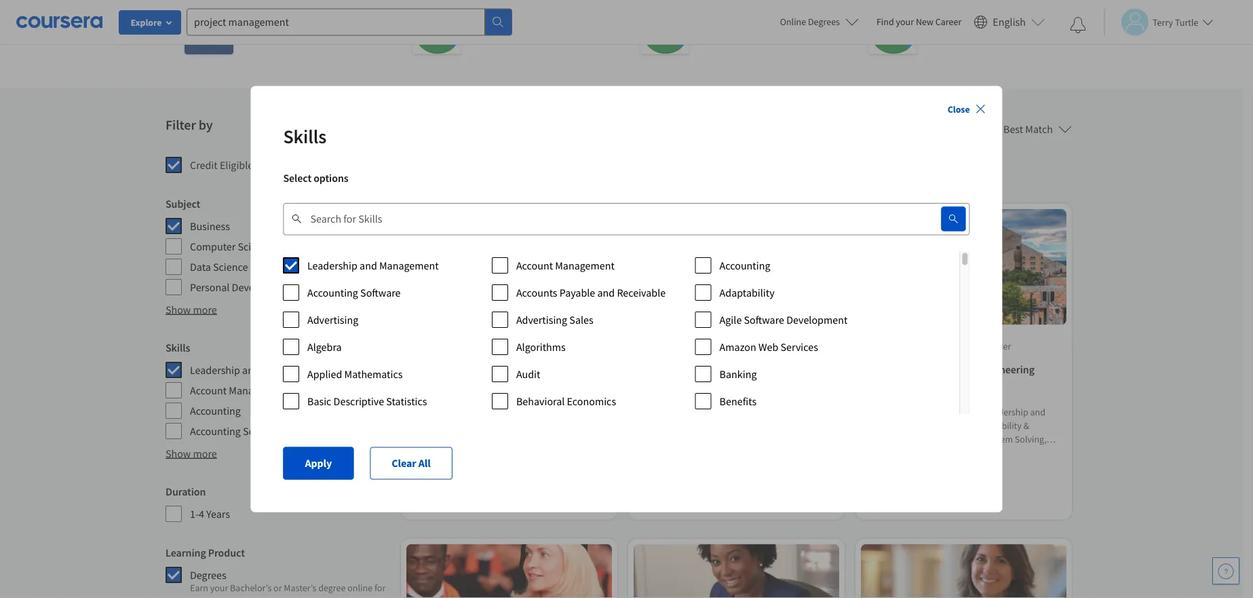 Task type: describe. For each thing, give the bounding box(es) containing it.
applied
[[308, 367, 343, 380]]

in-
[[282, 596, 293, 598]]

find your new career link
[[870, 14, 969, 31]]

master of science in management
[[412, 363, 565, 377]]

of left colorado in the right bottom of the page
[[932, 340, 940, 352]]

close button
[[943, 97, 992, 121]]

behavioral economics
[[517, 394, 617, 408]]

google image for google
[[413, 6, 462, 55]]

online
[[348, 582, 373, 594]]

1 horizontal spatial a
[[451, 460, 456, 472]]

mathematics
[[345, 367, 403, 380]]

english
[[993, 15, 1026, 29]]

sales
[[570, 313, 594, 326]]

you'll for skills you'll gain
[[436, 390, 459, 402]]

basic descriptive statistics
[[308, 394, 428, 408]]

learning.
[[322, 596, 357, 598]]

clear all
[[392, 457, 431, 470]]

amazon web services
[[720, 340, 819, 353]]

receivable
[[618, 285, 666, 299]]

close
[[948, 103, 970, 115]]

leadership and management inside skills group
[[190, 364, 322, 377]]

in for engineering
[[969, 363, 978, 377]]

1 vertical spatial and
[[598, 285, 615, 299]]

leadership inside 'select skills options' 'element'
[[308, 258, 358, 272]]

university of california, irvine image
[[185, 6, 234, 55]]

4
[[199, 507, 204, 521]]

learning
[[166, 546, 206, 560]]

:
[[706, 390, 708, 402]]

boulder
[[980, 340, 1012, 352]]

web
[[759, 340, 779, 353]]

accounts
[[517, 285, 558, 299]]

advertising for advertising sales
[[517, 313, 568, 326]]

0 vertical spatial and
[[360, 258, 378, 272]]

best match
[[1004, 123, 1054, 136]]

account management inside 'select skills options' 'element'
[[517, 258, 615, 272]]

champaign
[[557, 340, 603, 352]]

best match button
[[961, 113, 1078, 146]]

data science
[[190, 260, 248, 274]]

select
[[283, 171, 312, 185]]

of down the or
[[272, 596, 280, 598]]

earn a degree
[[431, 460, 485, 472]]

google image for (de)
[[869, 6, 918, 55]]

select skills options element
[[283, 252, 970, 414]]

best
[[1004, 123, 1024, 136]]

1 vertical spatial software
[[745, 313, 785, 326]]

english button
[[969, 0, 1051, 44]]

google project management (pt) google
[[701, 6, 817, 46]]

urbana-
[[525, 340, 557, 352]]

university for master of science in management
[[435, 340, 475, 352]]

audit
[[517, 367, 541, 380]]

by
[[199, 117, 213, 134]]

search image
[[949, 213, 960, 224]]

of left illinois
[[477, 340, 485, 352]]

master for master of engineering in engineering management
[[867, 363, 898, 377]]

degree inside earn your bachelor's or master's degree online for a fraction of the cost of in-person learning.
[[318, 582, 346, 594]]

your for earn
[[210, 582, 228, 594]]

clear
[[392, 457, 417, 470]]

for
[[375, 582, 386, 594]]

advertising sales
[[517, 313, 594, 326]]

software inside skills group
[[243, 425, 283, 438]]

university of illinois at urbana-champaign
[[435, 340, 603, 352]]

accounts payable and receivable
[[517, 285, 666, 299]]

filter
[[166, 117, 196, 134]]

years
[[206, 507, 230, 521]]

advertising for advertising
[[308, 313, 359, 326]]

benefits
[[720, 394, 757, 408]]

personal
[[190, 281, 230, 294]]

0 horizontal spatial eligible
[[220, 159, 253, 172]]

basic
[[308, 394, 332, 408]]

of inside uci project management university of california, irvine
[[286, 20, 294, 32]]

economics
[[567, 394, 617, 408]]

select options
[[283, 171, 349, 185]]

1-4 years
[[190, 507, 230, 521]]

filter by
[[166, 117, 213, 134]]

data
[[190, 260, 211, 274]]

descriptive
[[334, 394, 385, 408]]

show more for personal development
[[166, 303, 217, 317]]

algorithms
[[517, 340, 566, 353]]

and inside skills group
[[242, 364, 260, 377]]

project for (pt)
[[731, 6, 761, 19]]

gain for skills you'll gain :
[[688, 390, 706, 402]]

options
[[314, 171, 349, 185]]

roorkee
[[675, 340, 707, 352]]

product
[[208, 546, 245, 560]]

management inside google project management (pt) google
[[763, 6, 817, 19]]

iit
[[663, 340, 673, 352]]

or
[[274, 582, 282, 594]]

uci
[[244, 6, 259, 19]]

university for master of engineering in engineering management
[[890, 340, 930, 352]]

computer
[[190, 240, 236, 254]]

cost
[[254, 596, 271, 598]]

adaptability
[[720, 285, 775, 299]]

management inside master of engineering in engineering management
[[867, 379, 927, 393]]

services
[[781, 340, 819, 353]]

master of science in management link
[[412, 362, 607, 378]]

at
[[515, 340, 523, 352]]

google project management (de) google
[[929, 6, 1045, 46]]

in for management
[[494, 363, 503, 377]]

subject group
[[166, 196, 388, 296]]

new
[[916, 16, 934, 28]]

your for find
[[896, 16, 914, 28]]

1 horizontal spatial credit
[[428, 476, 453, 489]]

management:
[[535, 6, 592, 19]]

find
[[877, 16, 895, 28]]

personal development
[[190, 281, 293, 294]]

master for master of science in management
[[412, 363, 443, 377]]

science for data science
[[213, 260, 248, 274]]



Task type: vqa. For each thing, say whether or not it's contained in the screenshot.
Project in Google Project Management: Google
yes



Task type: locate. For each thing, give the bounding box(es) containing it.
2 vertical spatial software
[[243, 425, 283, 438]]

statistics
[[387, 394, 428, 408]]

duration
[[166, 485, 206, 499]]

1 show more button from the top
[[166, 302, 217, 318]]

0 vertical spatial account
[[517, 258, 554, 272]]

(pt)
[[701, 20, 718, 32]]

google image
[[413, 6, 462, 55], [641, 6, 690, 55], [869, 6, 918, 55]]

management inside google project management (de) google
[[991, 6, 1045, 19]]

Search by keyword search field
[[310, 203, 909, 235]]

more
[[193, 303, 217, 317], [193, 447, 217, 461]]

0 vertical spatial credit
[[190, 159, 218, 172]]

1 horizontal spatial eligible
[[454, 476, 484, 489]]

1 horizontal spatial you'll
[[663, 390, 686, 402]]

science down illinois
[[457, 363, 492, 377]]

earn your bachelor's or master's degree online for a fraction of the cost of in-person learning.
[[190, 582, 386, 598]]

2 advertising from the left
[[517, 313, 568, 326]]

1 horizontal spatial degree
[[458, 460, 485, 472]]

illinois
[[487, 340, 513, 352]]

(de)
[[929, 20, 946, 32]]

more down personal on the top left of the page
[[193, 303, 217, 317]]

1 horizontal spatial account
[[517, 258, 554, 272]]

payable
[[560, 285, 596, 299]]

show more down personal on the top left of the page
[[166, 303, 217, 317]]

master of engineering in engineering management
[[867, 363, 1035, 393]]

0 horizontal spatial a
[[190, 596, 195, 598]]

show more button for accounting
[[166, 446, 217, 462]]

in inside master of engineering in engineering management
[[969, 363, 978, 377]]

1 horizontal spatial engineering
[[980, 363, 1035, 377]]

2 horizontal spatial and
[[598, 285, 615, 299]]

1 show more from the top
[[166, 303, 217, 317]]

science for computer science
[[238, 240, 273, 254]]

university left colorado in the right bottom of the page
[[890, 340, 930, 352]]

show
[[166, 303, 191, 317], [166, 447, 191, 461]]

1 vertical spatial accounting software
[[190, 425, 283, 438]]

0 vertical spatial leadership and management
[[308, 258, 439, 272]]

iit roorkee
[[663, 340, 707, 352]]

1 horizontal spatial university
[[435, 340, 475, 352]]

0 horizontal spatial degree
[[318, 582, 346, 594]]

1 vertical spatial leadership and management
[[190, 364, 322, 377]]

1 you'll from the left
[[436, 390, 459, 402]]

show up duration
[[166, 447, 191, 461]]

gain for skills you'll gain
[[461, 390, 478, 402]]

0 horizontal spatial leadership
[[190, 364, 240, 377]]

coursera image
[[16, 11, 103, 33]]

project
[[261, 6, 290, 19], [503, 6, 533, 19], [731, 6, 761, 19], [959, 6, 989, 19]]

degree right all
[[458, 460, 485, 472]]

master inside master of engineering in engineering management
[[867, 363, 898, 377]]

of
[[286, 20, 294, 32], [477, 340, 485, 352], [932, 340, 940, 352], [445, 363, 454, 377], [900, 363, 909, 377], [229, 596, 237, 598], [272, 596, 280, 598]]

development down data science
[[232, 281, 293, 294]]

learning product
[[166, 546, 245, 560]]

show notifications image
[[1071, 17, 1087, 33]]

2 horizontal spatial google image
[[869, 6, 918, 55]]

eligible left select
[[220, 159, 253, 172]]

amazon
[[720, 340, 757, 353]]

0 horizontal spatial earn
[[190, 582, 208, 594]]

show more
[[166, 303, 217, 317], [166, 447, 217, 461]]

earn for earn a degree
[[431, 460, 449, 472]]

0 horizontal spatial advertising
[[308, 313, 359, 326]]

gain
[[461, 390, 478, 402], [688, 390, 706, 402]]

1 horizontal spatial google image
[[641, 6, 690, 55]]

master of engineering in engineering management link
[[867, 362, 1062, 394]]

1 vertical spatial show
[[166, 447, 191, 461]]

0 horizontal spatial university
[[244, 20, 284, 32]]

degrees
[[190, 569, 226, 582]]

2 more from the top
[[193, 447, 217, 461]]

degree up learning. on the bottom left of the page
[[318, 582, 346, 594]]

more for accounting software
[[193, 447, 217, 461]]

1 vertical spatial credit eligible
[[428, 476, 484, 489]]

more up duration
[[193, 447, 217, 461]]

skills
[[283, 124, 327, 148], [166, 341, 190, 355], [412, 390, 434, 402], [639, 390, 661, 402]]

1 horizontal spatial advertising
[[517, 313, 568, 326]]

software
[[361, 285, 401, 299], [745, 313, 785, 326], [243, 425, 283, 438]]

show more button up duration
[[166, 446, 217, 462]]

0 horizontal spatial google image
[[413, 6, 462, 55]]

1 vertical spatial earn
[[190, 582, 208, 594]]

1 google image from the left
[[413, 6, 462, 55]]

0 horizontal spatial development
[[232, 281, 293, 294]]

1 horizontal spatial credit eligible
[[428, 476, 484, 489]]

1 horizontal spatial your
[[896, 16, 914, 28]]

1 project from the left
[[261, 6, 290, 19]]

2 vertical spatial science
[[457, 363, 492, 377]]

university up the master of science in management
[[435, 340, 475, 352]]

project inside google project management: google
[[503, 6, 533, 19]]

of inside master of science in management link
[[445, 363, 454, 377]]

of up skills you'll gain
[[445, 363, 454, 377]]

executive mba link
[[639, 362, 834, 378]]

1 horizontal spatial master
[[867, 363, 898, 377]]

2 horizontal spatial software
[[745, 313, 785, 326]]

2 you'll from the left
[[663, 390, 686, 402]]

university inside uci project management university of california, irvine
[[244, 20, 284, 32]]

google image for (pt)
[[641, 6, 690, 55]]

1 vertical spatial more
[[193, 447, 217, 461]]

engineering down the "boulder"
[[980, 363, 1035, 377]]

more for personal development
[[193, 303, 217, 317]]

1 vertical spatial account management
[[190, 384, 289, 397]]

advertising up urbana-
[[517, 313, 568, 326]]

in down illinois
[[494, 363, 503, 377]]

0 vertical spatial development
[[232, 281, 293, 294]]

gain down the master of science in management
[[461, 390, 478, 402]]

1 vertical spatial degree
[[318, 582, 346, 594]]

person
[[293, 596, 320, 598]]

1 vertical spatial show more
[[166, 447, 217, 461]]

project for university
[[261, 6, 290, 19]]

1 vertical spatial show more button
[[166, 446, 217, 462]]

leadership inside skills group
[[190, 364, 240, 377]]

2 gain from the left
[[688, 390, 706, 402]]

account
[[517, 258, 554, 272], [190, 384, 227, 397]]

0 vertical spatial account management
[[517, 258, 615, 272]]

2 master from the left
[[867, 363, 898, 377]]

0 horizontal spatial engineering
[[911, 363, 967, 377]]

project inside google project management (pt) google
[[731, 6, 761, 19]]

applied mathematics
[[308, 367, 403, 380]]

2 in from the left
[[969, 363, 978, 377]]

account inside 'select skills options' 'element'
[[517, 258, 554, 272]]

credit
[[190, 159, 218, 172], [428, 476, 453, 489]]

project inside google project management (de) google
[[959, 6, 989, 19]]

0 vertical spatial eligible
[[220, 159, 253, 172]]

0 horizontal spatial master
[[412, 363, 443, 377]]

skills you'll gain
[[412, 390, 478, 402]]

leadership and management inside 'select skills options' 'element'
[[308, 258, 439, 272]]

1 vertical spatial eligible
[[454, 476, 484, 489]]

1 in from the left
[[494, 363, 503, 377]]

of down university of colorado boulder at the bottom of the page
[[900, 363, 909, 377]]

business
[[190, 220, 230, 233]]

0 vertical spatial your
[[896, 16, 914, 28]]

skills inside group
[[166, 341, 190, 355]]

1 horizontal spatial and
[[360, 258, 378, 272]]

2 show from the top
[[166, 447, 191, 461]]

account inside skills group
[[190, 384, 227, 397]]

university down uci
[[244, 20, 284, 32]]

4 project from the left
[[959, 6, 989, 19]]

of left california, on the left of page
[[286, 20, 294, 32]]

1 vertical spatial your
[[210, 582, 228, 594]]

science up data science
[[238, 240, 273, 254]]

0 vertical spatial science
[[238, 240, 273, 254]]

university
[[244, 20, 284, 32], [435, 340, 475, 352], [890, 340, 930, 352]]

show more button
[[166, 302, 217, 318], [166, 446, 217, 462]]

0 horizontal spatial your
[[210, 582, 228, 594]]

credit eligible down earn a degree
[[428, 476, 484, 489]]

advertising up algebra
[[308, 313, 359, 326]]

development up 'services' on the bottom right of page
[[787, 313, 848, 326]]

leadership and management
[[308, 258, 439, 272], [190, 364, 322, 377]]

1 engineering from the left
[[911, 363, 967, 377]]

3 google image from the left
[[869, 6, 918, 55]]

your inside earn your bachelor's or master's degree online for a fraction of the cost of in-person learning.
[[210, 582, 228, 594]]

0 vertical spatial show more button
[[166, 302, 217, 318]]

banking
[[720, 367, 757, 380]]

1 horizontal spatial gain
[[688, 390, 706, 402]]

of left the
[[229, 596, 237, 598]]

credit down by
[[190, 159, 218, 172]]

2 google image from the left
[[641, 6, 690, 55]]

0 vertical spatial credit eligible
[[190, 159, 253, 172]]

0 horizontal spatial gain
[[461, 390, 478, 402]]

google project management: google
[[472, 6, 592, 32]]

you'll for skills you'll gain :
[[663, 390, 686, 402]]

university of colorado boulder
[[890, 340, 1012, 352]]

your right find
[[896, 16, 914, 28]]

1 advertising from the left
[[308, 313, 359, 326]]

1 horizontal spatial account management
[[517, 258, 615, 272]]

earn up fraction
[[190, 582, 208, 594]]

1 vertical spatial a
[[190, 596, 195, 598]]

you'll
[[436, 390, 459, 402], [663, 390, 686, 402]]

0 horizontal spatial and
[[242, 364, 260, 377]]

0 vertical spatial degree
[[458, 460, 485, 472]]

in inside master of science in management link
[[494, 363, 503, 377]]

earn inside earn your bachelor's or master's degree online for a fraction of the cost of in-person learning.
[[190, 582, 208, 594]]

1 vertical spatial credit
[[428, 476, 453, 489]]

1 show from the top
[[166, 303, 191, 317]]

development inside 'select skills options' 'element'
[[787, 313, 848, 326]]

engineering
[[911, 363, 967, 377], [980, 363, 1035, 377]]

subject
[[166, 197, 200, 211]]

0 vertical spatial earn
[[431, 460, 449, 472]]

in down colorado in the right bottom of the page
[[969, 363, 978, 377]]

show for accounting
[[166, 447, 191, 461]]

eligible
[[220, 159, 253, 172], [454, 476, 484, 489]]

project inside uci project management university of california, irvine
[[261, 6, 290, 19]]

duration group
[[166, 484, 388, 523]]

you'll right statistics
[[436, 390, 459, 402]]

account management inside skills group
[[190, 384, 289, 397]]

learning product group
[[166, 545, 388, 598]]

irvine
[[339, 20, 362, 32]]

gain down mba
[[688, 390, 706, 402]]

advertising
[[308, 313, 359, 326], [517, 313, 568, 326]]

project for (de)
[[959, 6, 989, 19]]

show more button for personal
[[166, 302, 217, 318]]

credit eligible
[[190, 159, 253, 172], [428, 476, 484, 489]]

1 vertical spatial development
[[787, 313, 848, 326]]

degree
[[458, 460, 485, 472], [318, 582, 346, 594]]

a inside earn your bachelor's or master's degree online for a fraction of the cost of in-person learning.
[[190, 596, 195, 598]]

california,
[[296, 20, 337, 32]]

earn right all
[[431, 460, 449, 472]]

3 project from the left
[[731, 6, 761, 19]]

fraction
[[197, 596, 228, 598]]

colorado
[[942, 340, 978, 352]]

all
[[419, 457, 431, 470]]

1 horizontal spatial accounting software
[[308, 285, 401, 299]]

0 vertical spatial leadership
[[308, 258, 358, 272]]

0 horizontal spatial account
[[190, 384, 227, 397]]

credit eligible down by
[[190, 159, 253, 172]]

show down personal on the top left of the page
[[166, 303, 191, 317]]

match
[[1026, 123, 1054, 136]]

0 horizontal spatial software
[[243, 425, 283, 438]]

algebra
[[308, 340, 342, 353]]

management inside uci project management university of california, irvine
[[292, 6, 346, 19]]

0 vertical spatial show more
[[166, 303, 217, 317]]

agile
[[720, 313, 742, 326]]

2 horizontal spatial university
[[890, 340, 930, 352]]

0 horizontal spatial you'll
[[436, 390, 459, 402]]

1 horizontal spatial earn
[[431, 460, 449, 472]]

1 horizontal spatial in
[[969, 363, 978, 377]]

clear all button
[[370, 447, 453, 480]]

0 vertical spatial accounting software
[[308, 285, 401, 299]]

engineering down university of colorado boulder at the bottom of the page
[[911, 363, 967, 377]]

eligible down earn a degree
[[454, 476, 484, 489]]

1 gain from the left
[[461, 390, 478, 402]]

the
[[239, 596, 252, 598]]

of inside master of engineering in engineering management
[[900, 363, 909, 377]]

project for google
[[503, 6, 533, 19]]

accounting software inside skills group
[[190, 425, 283, 438]]

0 horizontal spatial in
[[494, 363, 503, 377]]

1 horizontal spatial development
[[787, 313, 848, 326]]

2 engineering from the left
[[980, 363, 1035, 377]]

2 vertical spatial and
[[242, 364, 260, 377]]

development
[[232, 281, 293, 294], [787, 313, 848, 326]]

skills inside dialog
[[283, 124, 327, 148]]

1 horizontal spatial leadership
[[308, 258, 358, 272]]

1 master from the left
[[412, 363, 443, 377]]

science down computer science
[[213, 260, 248, 274]]

2 show more button from the top
[[166, 446, 217, 462]]

skills you'll gain :
[[639, 390, 710, 402]]

accounting software
[[308, 285, 401, 299], [190, 425, 283, 438]]

0 vertical spatial more
[[193, 303, 217, 317]]

show more for accounting software
[[166, 447, 217, 461]]

development inside subject group
[[232, 281, 293, 294]]

accounting software inside 'select skills options' 'element'
[[308, 285, 401, 299]]

a right all
[[451, 460, 456, 472]]

a left fraction
[[190, 596, 195, 598]]

2 show more from the top
[[166, 447, 217, 461]]

skills group
[[166, 340, 388, 440]]

0 horizontal spatial account management
[[190, 384, 289, 397]]

accounting
[[720, 258, 771, 272], [308, 285, 359, 299], [190, 404, 241, 418], [190, 425, 241, 438]]

1 more from the top
[[193, 303, 217, 317]]

mba
[[686, 363, 706, 377]]

executive
[[639, 363, 683, 377]]

apply button
[[283, 447, 354, 480]]

you'll down executive mba on the right bottom of page
[[663, 390, 686, 402]]

0 vertical spatial show
[[166, 303, 191, 317]]

show more button down personal on the top left of the page
[[166, 302, 217, 318]]

1 vertical spatial leadership
[[190, 364, 240, 377]]

0 vertical spatial a
[[451, 460, 456, 472]]

0 horizontal spatial credit
[[190, 159, 218, 172]]

0 horizontal spatial accounting software
[[190, 425, 283, 438]]

earn for earn your bachelor's or master's degree online for a fraction of the cost of in-person learning.
[[190, 582, 208, 594]]

skills dialog
[[251, 86, 1003, 512]]

show for personal
[[166, 303, 191, 317]]

1 horizontal spatial software
[[361, 285, 401, 299]]

help center image
[[1218, 563, 1235, 579]]

master's
[[284, 582, 317, 594]]

0 vertical spatial software
[[361, 285, 401, 299]]

management
[[292, 6, 346, 19], [763, 6, 817, 19], [991, 6, 1045, 19], [380, 258, 439, 272], [556, 258, 615, 272], [505, 363, 565, 377], [262, 364, 322, 377], [867, 379, 927, 393], [229, 384, 289, 397]]

0 horizontal spatial credit eligible
[[190, 159, 253, 172]]

career
[[936, 16, 962, 28]]

2 project from the left
[[503, 6, 533, 19]]

show more up duration
[[166, 447, 217, 461]]

computer science
[[190, 240, 273, 254]]

1 vertical spatial account
[[190, 384, 227, 397]]

1 vertical spatial science
[[213, 260, 248, 274]]

None search field
[[187, 8, 513, 36]]

credit down earn a degree
[[428, 476, 453, 489]]

your up fraction
[[210, 582, 228, 594]]



